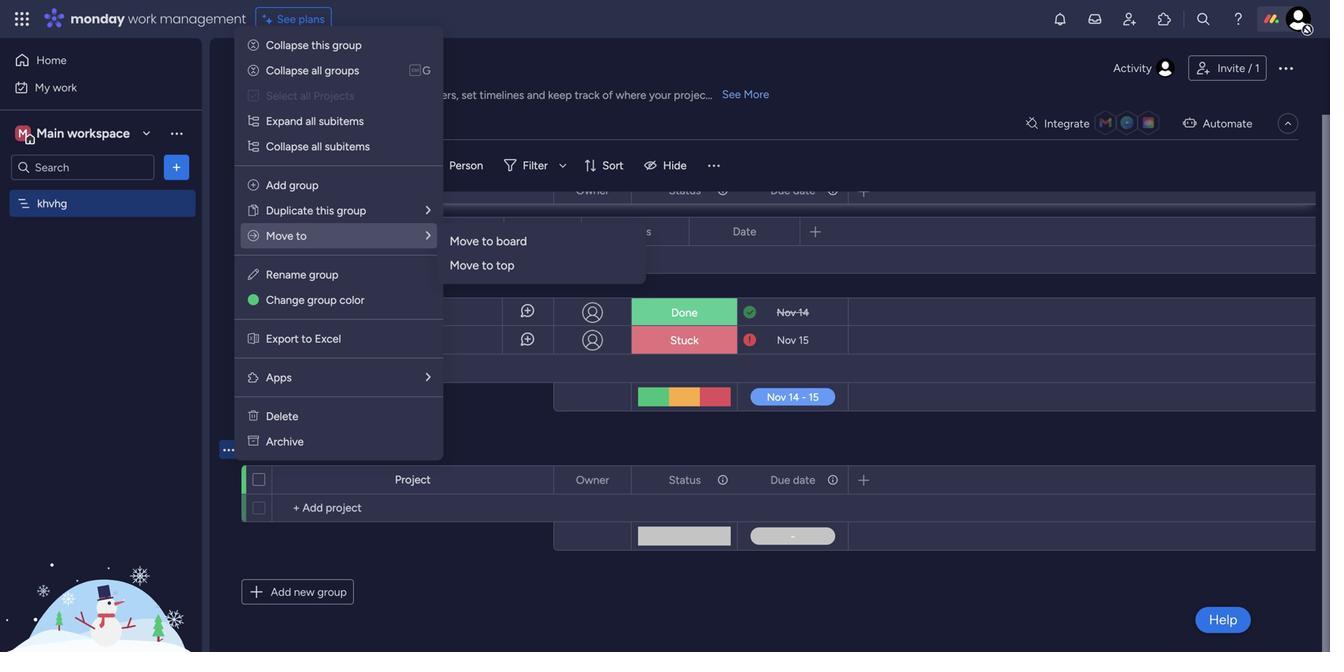 Task type: vqa. For each thing, say whether or not it's contained in the screenshot.
the bottom subitems
yes



Task type: describe. For each thing, give the bounding box(es) containing it.
archive
[[266, 435, 304, 449]]

change
[[266, 293, 305, 307]]

Search in workspace field
[[33, 158, 132, 177]]

show board description image
[[329, 60, 348, 76]]

home button
[[10, 48, 170, 73]]

0 vertical spatial owner field
[[572, 182, 613, 199]]

move for move to board
[[450, 234, 479, 249]]

invite / 1 button
[[1189, 55, 1267, 81]]

where
[[616, 88, 647, 102]]

group down "this month" field
[[289, 179, 319, 192]]

help
[[1210, 612, 1238, 629]]

type
[[305, 88, 328, 102]]

timelines
[[480, 88, 525, 102]]

your
[[649, 88, 671, 102]]

to for move to top
[[482, 259, 493, 273]]

v2 subitems open image for expand all subitems
[[248, 114, 259, 128]]

filter button
[[498, 153, 573, 178]]

assign
[[384, 88, 418, 102]]

rename group
[[266, 268, 339, 282]]

collapse for collapse this group
[[266, 38, 309, 52]]

and
[[527, 88, 546, 102]]

new
[[294, 586, 315, 599]]

date for next month
[[793, 474, 816, 487]]

autopilot image
[[1184, 113, 1197, 133]]

Date field
[[729, 223, 761, 240]]

see plans
[[277, 12, 325, 26]]

to for move to
[[296, 229, 307, 243]]

excel
[[315, 332, 341, 346]]

group up "show board description" 'icon'
[[332, 38, 362, 52]]

v2 shortcuts ctrl image
[[410, 64, 421, 77]]

2 vertical spatial owner field
[[572, 472, 613, 489]]

group inside 'button'
[[318, 586, 347, 599]]

project for project 3
[[299, 334, 335, 348]]

group up the change group color
[[309, 268, 339, 282]]

activity
[[1114, 61, 1152, 75]]

hide button
[[638, 153, 696, 178]]

any
[[285, 88, 302, 102]]

2
[[338, 306, 344, 319]]

see plans button
[[256, 7, 332, 31]]

main workspace
[[36, 126, 130, 141]]

all for select all projects
[[300, 89, 311, 103]]

keep
[[548, 88, 572, 102]]

project 3
[[299, 334, 344, 348]]

top
[[496, 259, 515, 273]]

v2 moveto o image
[[248, 229, 259, 243]]

duplicate this group
[[266, 204, 366, 217]]

status for date
[[620, 225, 652, 238]]

hide
[[663, 159, 687, 172]]

sort
[[603, 159, 624, 172]]

v2 add outline image
[[248, 179, 259, 192]]

arrow down image
[[554, 156, 573, 175]]

date
[[733, 225, 757, 238]]

Search field
[[368, 154, 415, 177]]

stuck
[[670, 334, 699, 347]]

status field for owner
[[665, 472, 705, 489]]

move for move to top
[[450, 259, 479, 273]]

main table button
[[240, 111, 329, 136]]

list arrow image for apps
[[426, 372, 431, 383]]

move to board
[[450, 234, 527, 249]]

menu containing collapse this group
[[234, 26, 444, 461]]

+ Add project text field
[[280, 499, 547, 518]]

monday work management
[[70, 10, 246, 28]]

help button
[[1196, 608, 1251, 634]]

manage any type of project. assign owners, set timelines and keep track of where your project stands.
[[242, 88, 748, 102]]

v2 duplicate o image
[[249, 204, 258, 217]]

monday
[[70, 10, 125, 28]]

stands.
[[713, 88, 748, 102]]

collapse all groups
[[266, 64, 359, 77]]

filter
[[523, 159, 548, 172]]

15
[[799, 334, 809, 347]]

status for owner
[[669, 474, 701, 487]]

move to
[[266, 229, 307, 243]]

collapse all subitems
[[266, 140, 370, 153]]

v2 delete line image
[[248, 410, 259, 423]]

owners,
[[420, 88, 459, 102]]

1 horizontal spatial khvhg
[[241, 50, 318, 86]]

person button
[[424, 153, 493, 178]]

integrate
[[1045, 117, 1090, 130]]

due date field for this month
[[767, 182, 820, 199]]

nov for nov 14
[[777, 307, 796, 319]]

to for export to excel
[[302, 332, 312, 346]]

menu image
[[706, 158, 722, 173]]

done
[[672, 306, 698, 320]]

invite / 1
[[1218, 61, 1260, 75]]

this month
[[272, 150, 353, 171]]

v2 done deadline image
[[744, 305, 756, 320]]

due date field for next month
[[767, 472, 820, 489]]

color
[[340, 293, 365, 307]]

add new group button
[[242, 580, 354, 605]]

new project
[[246, 159, 308, 172]]

person
[[450, 159, 483, 172]]

see more link
[[721, 86, 771, 102]]

this
[[272, 150, 301, 171]]

column information image
[[717, 474, 730, 487]]

subitems for collapse all subitems
[[325, 140, 370, 153]]

see for see more
[[722, 88, 741, 101]]

this for duplicate
[[316, 204, 334, 217]]

invite members image
[[1122, 11, 1138, 27]]

sort button
[[577, 153, 633, 178]]

nov 14
[[777, 307, 809, 319]]

group down v2 search "image"
[[337, 204, 366, 217]]

dapulse integrations image
[[1027, 118, 1038, 130]]

project for project 2
[[299, 306, 335, 319]]

due date for next month
[[771, 474, 816, 487]]

management
[[160, 10, 246, 28]]

see for see plans
[[277, 12, 296, 26]]

select all projects menu item
[[247, 86, 431, 105]]

notifications image
[[1053, 11, 1069, 27]]

home
[[36, 53, 67, 67]]

rename
[[266, 268, 306, 282]]

add for add new group
[[271, 586, 291, 599]]

m
[[18, 127, 28, 140]]

14
[[799, 307, 809, 319]]

Next month field
[[269, 440, 360, 460]]

set
[[462, 88, 477, 102]]

move to top
[[450, 259, 515, 273]]



Task type: locate. For each thing, give the bounding box(es) containing it.
2 vertical spatial owner
[[576, 474, 610, 487]]

all for collapse all groups
[[312, 64, 322, 77]]

1 due date from the top
[[771, 184, 816, 197]]

to left board
[[482, 234, 493, 249]]

khvhg down search in workspace field
[[37, 197, 67, 210]]

expand all subitems
[[266, 114, 364, 128]]

see more
[[722, 88, 770, 101]]

nov left 15
[[777, 334, 796, 347]]

collapse for collapse all groups
[[266, 64, 309, 77]]

status left column information icon
[[669, 474, 701, 487]]

column information image for this month
[[827, 184, 840, 197]]

2 list arrow image from the top
[[426, 372, 431, 383]]

of right the type
[[330, 88, 341, 102]]

collapse up new project
[[266, 140, 309, 153]]

workspace selection element
[[15, 124, 132, 145]]

1 vertical spatial collapse
[[266, 64, 309, 77]]

see left the plans
[[277, 12, 296, 26]]

2 date from the top
[[793, 474, 816, 487]]

0 vertical spatial due date field
[[767, 182, 820, 199]]

2 v2 subitems open image from the top
[[248, 140, 259, 153]]

all inside menu item
[[300, 89, 311, 103]]

workspace options image
[[169, 125, 185, 141]]

status down hide on the top of page
[[669, 184, 701, 197]]

all left "show board description" 'icon'
[[312, 64, 322, 77]]

group
[[332, 38, 362, 52], [289, 179, 319, 192], [337, 204, 366, 217], [309, 268, 339, 282], [307, 293, 337, 307], [318, 586, 347, 599]]

0 vertical spatial list arrow image
[[426, 205, 431, 216]]

nov 15
[[777, 334, 809, 347]]

0 vertical spatial subitems
[[319, 114, 364, 128]]

svg image
[[247, 61, 260, 80]]

0 vertical spatial add
[[266, 179, 287, 192]]

of right track
[[603, 88, 613, 102]]

of
[[330, 88, 341, 102], [603, 88, 613, 102]]

2 due from the top
[[771, 474, 791, 487]]

help image
[[1231, 11, 1247, 27]]

month
[[305, 150, 353, 171], [308, 440, 356, 460]]

2 nov from the top
[[777, 334, 796, 347]]

my
[[35, 81, 50, 94]]

status
[[669, 184, 701, 197], [620, 225, 652, 238], [669, 474, 701, 487]]

collapse
[[266, 38, 309, 52], [266, 64, 309, 77], [266, 140, 309, 153]]

project left 2
[[299, 306, 335, 319]]

1 vertical spatial owner
[[526, 225, 560, 238]]

lottie animation image
[[0, 493, 202, 653]]

khvhg
[[241, 50, 318, 86], [37, 197, 67, 210]]

to left the top
[[482, 259, 493, 273]]

workspace
[[67, 126, 130, 141]]

all right select at the left top of the page
[[300, 89, 311, 103]]

all for expand all subitems
[[306, 114, 316, 128]]

subitems down add view icon
[[325, 140, 370, 153]]

status field for date
[[616, 223, 656, 240]]

2 of from the left
[[603, 88, 613, 102]]

all down the 'select all projects'
[[306, 114, 316, 128]]

project left 3
[[299, 334, 335, 348]]

v2 checkbox small outline image
[[248, 89, 259, 103]]

project inside button
[[272, 159, 308, 172]]

add for add group
[[266, 179, 287, 192]]

this for collapse
[[312, 38, 330, 52]]

project for project
[[395, 473, 431, 487]]

1 vertical spatial list arrow image
[[426, 372, 431, 383]]

list arrow image
[[426, 205, 431, 216], [426, 372, 431, 383]]

1 vertical spatial nov
[[777, 334, 796, 347]]

1 v2 subitems open image from the top
[[248, 114, 259, 128]]

1 nov from the top
[[777, 307, 796, 319]]

manage
[[242, 88, 282, 102]]

plans
[[299, 12, 325, 26]]

1 due date field from the top
[[767, 182, 820, 199]]

1 vertical spatial see
[[722, 88, 741, 101]]

v2 export to excel outline image
[[248, 332, 259, 346]]

work inside button
[[53, 81, 77, 94]]

month for next month
[[308, 440, 356, 460]]

select all projects
[[266, 89, 355, 103]]

invite
[[1218, 61, 1246, 75]]

1 vertical spatial status field
[[616, 223, 656, 240]]

v2 edit line image
[[248, 268, 259, 282]]

1 due from the top
[[771, 184, 791, 197]]

0 horizontal spatial main
[[36, 126, 64, 141]]

project up + add project text field
[[395, 473, 431, 487]]

expand
[[266, 114, 303, 128]]

status field down sort on the left top of page
[[616, 223, 656, 240]]

project
[[272, 159, 308, 172], [299, 306, 335, 319], [299, 334, 335, 348], [395, 473, 431, 487]]

search everything image
[[1196, 11, 1212, 27]]

next
[[272, 440, 304, 460]]

subitems down select all projects menu item
[[319, 114, 364, 128]]

v2 overdue deadline image
[[744, 333, 756, 348]]

1 vertical spatial due date field
[[767, 472, 820, 489]]

due for next month
[[771, 474, 791, 487]]

move down "move to board"
[[450, 259, 479, 273]]

1 vertical spatial month
[[308, 440, 356, 460]]

all up angle down image
[[312, 140, 322, 153]]

work right the monday
[[128, 10, 156, 28]]

0 vertical spatial collapse
[[266, 38, 309, 52]]

see inside see plans button
[[277, 12, 296, 26]]

lottie animation element
[[0, 493, 202, 653]]

to down duplicate
[[296, 229, 307, 243]]

this
[[312, 38, 330, 52], [316, 204, 334, 217]]

date for this month
[[793, 184, 816, 197]]

move right the v2 moveto o image
[[266, 229, 293, 243]]

export
[[266, 332, 299, 346]]

0 vertical spatial work
[[128, 10, 156, 28]]

collapse this group
[[266, 38, 362, 52]]

0 vertical spatial status
[[669, 184, 701, 197]]

0 horizontal spatial khvhg
[[37, 197, 67, 210]]

collapse down see plans button
[[266, 38, 309, 52]]

main left table
[[265, 117, 288, 130]]

project
[[674, 88, 710, 102]]

apps image
[[1157, 11, 1173, 27]]

0 vertical spatial nov
[[777, 307, 796, 319]]

1 list arrow image from the top
[[426, 205, 431, 216]]

remove from favorites image
[[356, 60, 371, 76]]

1 date from the top
[[793, 184, 816, 197]]

column information image for next month
[[827, 474, 840, 487]]

group right new
[[318, 586, 347, 599]]

khvhg field
[[237, 50, 322, 86]]

khvhg up select at the left top of the page
[[241, 50, 318, 86]]

collapse up any
[[266, 64, 309, 77]]

1 vertical spatial due date
[[771, 474, 816, 487]]

3 collapse from the top
[[266, 140, 309, 153]]

v2 subitems open image down the v2 checkbox small outline icon
[[248, 114, 259, 128]]

work right my
[[53, 81, 77, 94]]

0 vertical spatial month
[[305, 150, 353, 171]]

add inside 'button'
[[271, 586, 291, 599]]

angle down image
[[322, 160, 330, 171]]

nov
[[777, 307, 796, 319], [777, 334, 796, 347]]

1 horizontal spatial see
[[722, 88, 741, 101]]

next month
[[272, 440, 356, 460]]

status field down hide on the top of page
[[665, 182, 705, 199]]

groups
[[325, 64, 359, 77]]

1 horizontal spatial work
[[128, 10, 156, 28]]

month left v2 search "image"
[[305, 150, 353, 171]]

track
[[575, 88, 600, 102]]

0 vertical spatial khvhg
[[241, 50, 318, 86]]

main for main table
[[265, 117, 288, 130]]

work
[[128, 10, 156, 28], [53, 81, 77, 94]]

2 collapse from the top
[[266, 64, 309, 77]]

change group color
[[266, 293, 365, 307]]

move
[[266, 229, 293, 243], [450, 234, 479, 249], [450, 259, 479, 273]]

1 vertical spatial subitems
[[325, 140, 370, 153]]

main right workspace icon
[[36, 126, 64, 141]]

board
[[496, 234, 527, 249]]

more
[[744, 88, 770, 101]]

2 vertical spatial status field
[[665, 472, 705, 489]]

1 vertical spatial khvhg
[[37, 197, 67, 210]]

see left the more
[[722, 88, 741, 101]]

2 vertical spatial status
[[669, 474, 701, 487]]

v2 subitems open image
[[248, 114, 259, 128], [248, 140, 259, 153]]

new
[[246, 159, 270, 172]]

delete
[[266, 410, 299, 423]]

move for move to
[[266, 229, 293, 243]]

2 vertical spatial collapse
[[266, 140, 309, 153]]

options image
[[609, 177, 620, 204], [716, 177, 727, 204], [609, 467, 620, 494]]

to
[[296, 229, 307, 243], [482, 234, 493, 249], [482, 259, 493, 273], [302, 332, 312, 346]]

options image
[[1277, 59, 1296, 78], [169, 160, 185, 175], [826, 177, 837, 204], [220, 293, 233, 331], [220, 321, 233, 359], [716, 467, 727, 494], [826, 467, 837, 494]]

to left excel
[[302, 332, 312, 346]]

2 due date from the top
[[771, 474, 816, 487]]

subitems for expand all subitems
[[319, 114, 364, 128]]

option
[[0, 189, 202, 192]]

main table
[[265, 117, 317, 130]]

add new group
[[271, 586, 347, 599]]

Status field
[[665, 182, 705, 199], [616, 223, 656, 240], [665, 472, 705, 489]]

work for my
[[53, 81, 77, 94]]

see inside "see more" link
[[722, 88, 741, 101]]

svg image
[[247, 36, 260, 55]]

export to excel
[[266, 332, 341, 346]]

all
[[312, 64, 322, 77], [300, 89, 311, 103], [306, 114, 316, 128], [312, 140, 322, 153]]

v2 subitems open image for collapse all subitems
[[248, 140, 259, 153]]

v2 circle image
[[248, 293, 259, 307]]

workspace image
[[15, 125, 31, 142]]

khvhg list box
[[0, 187, 202, 431]]

move inside menu
[[266, 229, 293, 243]]

subitems
[[319, 114, 364, 128], [325, 140, 370, 153]]

automate
[[1203, 117, 1253, 130]]

add group
[[266, 179, 319, 192]]

status field left column information icon
[[665, 472, 705, 489]]

due for this month
[[771, 184, 791, 197]]

khvhg inside list box
[[37, 197, 67, 210]]

month for this month
[[305, 150, 353, 171]]

add inside menu
[[266, 179, 287, 192]]

Due date field
[[767, 182, 820, 199], [767, 472, 820, 489]]

month right next
[[308, 440, 356, 460]]

main for main workspace
[[36, 126, 64, 141]]

dapulse archived image
[[248, 435, 259, 449]]

1 vertical spatial status
[[620, 225, 652, 238]]

all for collapse all subitems
[[312, 140, 322, 153]]

inbox image
[[1088, 11, 1103, 27]]

0 vertical spatial see
[[277, 12, 296, 26]]

list arrow image
[[426, 230, 431, 242]]

0 horizontal spatial work
[[53, 81, 77, 94]]

status down sort on the left top of page
[[620, 225, 652, 238]]

Owner field
[[572, 182, 613, 199], [522, 223, 564, 240], [572, 472, 613, 489]]

add down new project
[[266, 179, 287, 192]]

1 vertical spatial v2 subitems open image
[[248, 140, 259, 153]]

0 vertical spatial v2 subitems open image
[[248, 114, 259, 128]]

move up move to top
[[450, 234, 479, 249]]

1 vertical spatial due
[[771, 474, 791, 487]]

select product image
[[14, 11, 30, 27]]

my work
[[35, 81, 77, 94]]

add view image
[[338, 118, 345, 129]]

nov left 14
[[777, 307, 796, 319]]

This month field
[[269, 150, 357, 171]]

to for move to board
[[482, 234, 493, 249]]

g
[[422, 64, 431, 77]]

main inside workspace selection element
[[36, 126, 64, 141]]

project.
[[343, 88, 382, 102]]

apps image
[[247, 371, 260, 384]]

collapse for collapse all subitems
[[266, 140, 309, 153]]

duplicate
[[266, 204, 313, 217]]

1 vertical spatial work
[[53, 81, 77, 94]]

0 vertical spatial owner
[[576, 184, 610, 197]]

my work button
[[10, 75, 170, 100]]

collapse board header image
[[1282, 117, 1295, 130]]

1 vertical spatial this
[[316, 204, 334, 217]]

0 vertical spatial this
[[312, 38, 330, 52]]

1 collapse from the top
[[266, 38, 309, 52]]

project up add group
[[272, 159, 308, 172]]

work for monday
[[128, 10, 156, 28]]

date
[[793, 184, 816, 197], [793, 474, 816, 487]]

this up collapse all groups
[[312, 38, 330, 52]]

2 due date field from the top
[[767, 472, 820, 489]]

1 horizontal spatial main
[[265, 117, 288, 130]]

due date for this month
[[771, 184, 816, 197]]

new project button
[[240, 153, 314, 178]]

due date
[[771, 184, 816, 197], [771, 474, 816, 487]]

0 vertical spatial due
[[771, 184, 791, 197]]

column information image
[[717, 184, 730, 197], [827, 184, 840, 197], [827, 474, 840, 487]]

0 vertical spatial status field
[[665, 182, 705, 199]]

3
[[338, 334, 344, 348]]

gary orlando image
[[1286, 6, 1312, 32]]

group left 2
[[307, 293, 337, 307]]

nov for nov 15
[[777, 334, 796, 347]]

main inside button
[[265, 117, 288, 130]]

1 vertical spatial add
[[271, 586, 291, 599]]

v2 subitems open image up new
[[248, 140, 259, 153]]

add left new
[[271, 586, 291, 599]]

menu
[[234, 26, 444, 461]]

add
[[266, 179, 287, 192], [271, 586, 291, 599]]

v2 search image
[[356, 157, 368, 174]]

1 vertical spatial owner field
[[522, 223, 564, 240]]

table
[[291, 117, 317, 130]]

1
[[1256, 61, 1260, 75]]

0 vertical spatial date
[[793, 184, 816, 197]]

1 of from the left
[[330, 88, 341, 102]]

0 horizontal spatial of
[[330, 88, 341, 102]]

apps
[[266, 371, 292, 385]]

1 vertical spatial date
[[793, 474, 816, 487]]

project 2
[[299, 306, 344, 319]]

0 horizontal spatial see
[[277, 12, 296, 26]]

1 horizontal spatial of
[[603, 88, 613, 102]]

/
[[1249, 61, 1253, 75]]

due
[[771, 184, 791, 197], [771, 474, 791, 487]]

activity button
[[1108, 55, 1183, 81]]

list arrow image for duplicate this group
[[426, 205, 431, 216]]

0 vertical spatial due date
[[771, 184, 816, 197]]

this right duplicate
[[316, 204, 334, 217]]



